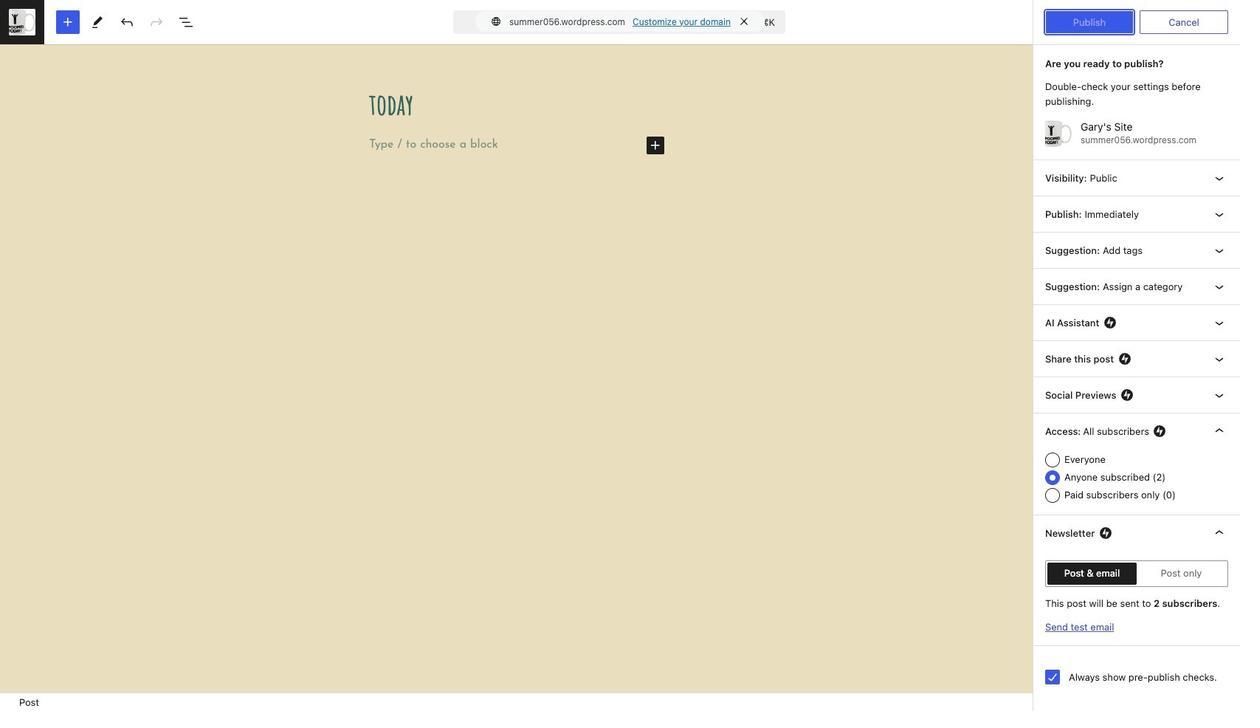 Task type: describe. For each thing, give the bounding box(es) containing it.
Post only button
[[1137, 562, 1226, 584]]

settings image
[[1155, 13, 1172, 31]]

Post & email button
[[1048, 562, 1137, 584]]

toggle block inserter image
[[59, 13, 77, 31]]

site icon image
[[1045, 121, 1072, 147]]



Task type: locate. For each thing, give the bounding box(es) containing it.
editor content region
[[0, 44, 1034, 693]]

None radio
[[1045, 452, 1060, 467], [1045, 470, 1060, 485], [1045, 521, 1060, 536], [1045, 557, 1060, 571], [1045, 452, 1060, 467], [1045, 470, 1060, 485], [1045, 521, 1060, 536], [1045, 557, 1060, 571]]

tab list
[[1034, 44, 1127, 80]]

redo image
[[148, 13, 165, 31]]

tab panel
[[1034, 0, 1240, 693]]

undo image
[[118, 13, 136, 31]]

None checkbox
[[1045, 670, 1060, 685]]

option group
[[1045, 560, 1229, 587]]

document overview image
[[177, 13, 195, 31]]

None radio
[[1045, 488, 1060, 502]]

tools image
[[89, 13, 106, 31]]



Task type: vqa. For each thing, say whether or not it's contained in the screenshot.
Options icon
no



